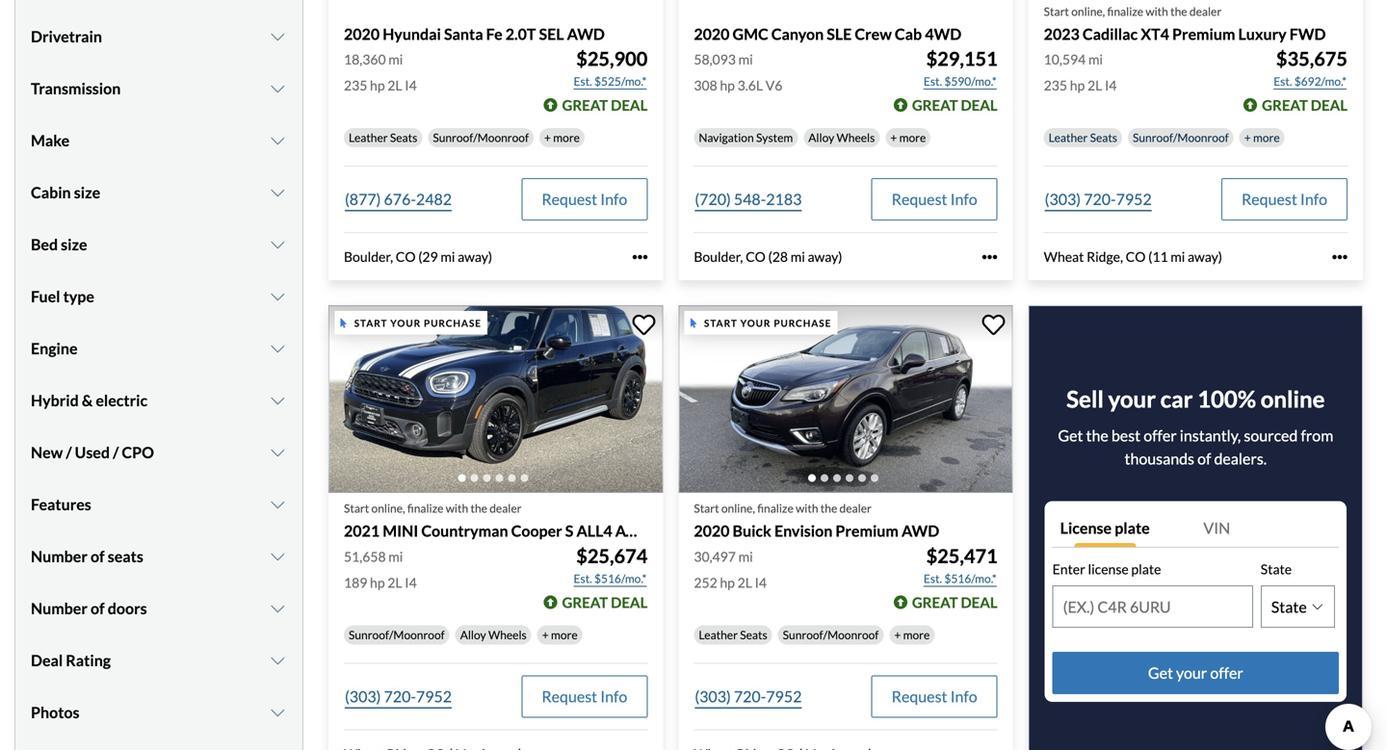 Task type: vqa. For each thing, say whether or not it's contained in the screenshot.
$25,471 + more
yes



Task type: locate. For each thing, give the bounding box(es) containing it.
previous image image
[[340, 384, 359, 415], [690, 384, 710, 415]]

awd up $25,674
[[616, 522, 653, 541]]

1 chevron down image from the top
[[268, 81, 287, 96]]

4 chevron down image from the top
[[268, 653, 287, 669]]

online, inside start online, finalize with the dealer 2020 buick envision premium awd
[[722, 502, 755, 516]]

seats for $35,675
[[1091, 131, 1118, 145]]

mi down hyundai
[[389, 51, 403, 68]]

est. for $29,151
[[924, 74, 943, 88]]

2l inside the 18,360 mi 235 hp 2l i4
[[388, 77, 402, 94]]

235 for $25,900
[[344, 77, 368, 94]]

est. inside $25,674 est. $516/mo.*
[[574, 572, 592, 586]]

Enter license plate field
[[1054, 587, 1253, 627]]

midnight black metallic 2021 mini countryman cooper s all4 awd suv / crossover all-wheel drive 8-speed automatic image
[[329, 305, 663, 494]]

license
[[1089, 562, 1129, 578]]

hp inside the 18,360 mi 235 hp 2l i4
[[370, 77, 385, 94]]

+ more down est. $590/mo.* button
[[891, 131, 926, 145]]

2 horizontal spatial away)
[[1188, 249, 1223, 265]]

est. down $25,471
[[924, 572, 943, 586]]

bed
[[31, 235, 58, 254]]

2 horizontal spatial co
[[1126, 249, 1146, 265]]

chevron down image for photos
[[268, 705, 287, 721]]

est. down $25,674
[[574, 572, 592, 586]]

1 vertical spatial alloy wheels
[[460, 628, 527, 642]]

rating
[[66, 651, 111, 670]]

hp right 252
[[720, 575, 735, 591]]

2 vertical spatial of
[[91, 599, 105, 618]]

chevron down image inside deal rating dropdown button
[[268, 653, 287, 669]]

0 horizontal spatial wheels
[[489, 628, 527, 642]]

ellipsis h image
[[983, 250, 998, 265]]

get inside get the best offer instantly, sourced from thousands of dealers.
[[1059, 427, 1084, 445]]

premium for $25,471
[[836, 522, 899, 541]]

license plate
[[1061, 519, 1150, 538]]

the for $25,471
[[821, 502, 838, 516]]

4wd
[[925, 25, 962, 43]]

boulder, down (877)
[[344, 249, 393, 265]]

fwd
[[1290, 25, 1327, 43]]

i4 down hyundai
[[405, 77, 417, 94]]

dealer for $35,675
[[1190, 4, 1222, 18]]

purchase down (28
[[774, 317, 832, 329]]

1 horizontal spatial leather
[[699, 628, 738, 642]]

chevron down image inside the photos dropdown button
[[268, 705, 287, 721]]

seats
[[390, 131, 418, 145], [1091, 131, 1118, 145], [740, 628, 768, 642]]

deal for $25,900
[[611, 97, 648, 114]]

great down '$25,471 est. $516/mo.*'
[[913, 594, 959, 611]]

great deal down est. $590/mo.* button
[[913, 97, 998, 114]]

awd up $25,471
[[902, 522, 940, 541]]

2 horizontal spatial dealer
[[1190, 4, 1222, 18]]

premium
[[1173, 25, 1236, 43], [836, 522, 899, 541]]

request for $25,674
[[542, 688, 598, 706]]

hp right 189
[[370, 575, 385, 591]]

0 horizontal spatial next image image
[[633, 384, 652, 415]]

s
[[566, 522, 574, 541]]

leather down 252
[[699, 628, 738, 642]]

sourced
[[1245, 427, 1299, 445]]

2l down hyundai
[[388, 77, 402, 94]]

co for $25,900
[[396, 249, 416, 265]]

3 co from the left
[[1126, 249, 1146, 265]]

cooper
[[511, 522, 563, 541]]

0 horizontal spatial boulder,
[[344, 249, 393, 265]]

2020 up 58,093
[[694, 25, 730, 43]]

$516/mo.* down $25,471
[[945, 572, 997, 586]]

online, up cadillac at the top of the page
[[1072, 4, 1106, 18]]

online, up buick
[[722, 502, 755, 516]]

6 chevron down image from the top
[[268, 393, 287, 408]]

seats
[[108, 547, 143, 566]]

great deal down $25,674 est. $516/mo.*
[[562, 594, 648, 611]]

chevron down image inside make dropdown button
[[268, 133, 287, 148]]

0 horizontal spatial 720-
[[384, 688, 416, 706]]

est. $692/mo.* button
[[1273, 72, 1348, 91]]

1 vertical spatial number
[[31, 599, 88, 618]]

$516/mo.* down $25,674
[[595, 572, 647, 586]]

purchase
[[424, 317, 482, 329], [774, 317, 832, 329]]

+ for $25,471
[[895, 628, 901, 642]]

0 horizontal spatial est. $516/mo.* button
[[573, 569, 648, 589]]

1 horizontal spatial (303)
[[695, 688, 731, 706]]

1 horizontal spatial alloy wheels
[[809, 131, 875, 145]]

i4
[[405, 77, 417, 94], [1105, 77, 1117, 94], [405, 575, 417, 591], [755, 575, 767, 591]]

(720) 548-2183
[[695, 190, 802, 209]]

3 chevron down image from the top
[[268, 445, 287, 460]]

online, for $25,674
[[372, 502, 405, 516]]

548-
[[734, 190, 766, 209]]

cabin size
[[31, 183, 100, 202]]

1 horizontal spatial premium
[[1173, 25, 1236, 43]]

+ for $25,674
[[542, 628, 549, 642]]

hp for $35,675
[[1070, 77, 1085, 94]]

2l down cadillac at the top of the page
[[1088, 77, 1103, 94]]

the for $25,674
[[471, 502, 488, 516]]

away) right (29
[[458, 249, 493, 265]]

hp right 308
[[720, 77, 735, 94]]

tab list
[[1053, 510, 1340, 548]]

online, inside start online, finalize with the dealer 2021 mini countryman cooper s all4 awd
[[372, 502, 405, 516]]

2 est. $516/mo.* button from the left
[[923, 569, 998, 589]]

start inside start online, finalize with the dealer 2020 buick envision premium awd
[[694, 502, 720, 516]]

$25,471 est. $516/mo.*
[[924, 545, 998, 586]]

of inside 'dropdown button'
[[91, 547, 105, 566]]

mi inside the 18,360 mi 235 hp 2l i4
[[389, 51, 403, 68]]

(303) 720-7952 for $25,674
[[345, 688, 452, 706]]

start inside start online, finalize with the dealer 2023 cadillac xt4 premium luxury fwd
[[1044, 4, 1070, 18]]

get
[[1059, 427, 1084, 445], [1149, 664, 1174, 683]]

navigation
[[699, 131, 754, 145]]

1 boulder, from the left
[[344, 249, 393, 265]]

info for $25,674
[[601, 688, 628, 706]]

great down $25,674 est. $516/mo.*
[[562, 594, 608, 611]]

2l right 252
[[738, 575, 753, 591]]

0 vertical spatial size
[[74, 183, 100, 202]]

co left (11
[[1126, 249, 1146, 265]]

photos
[[31, 703, 79, 722]]

drivetrain
[[31, 27, 102, 46]]

previous image image for $25,471
[[690, 384, 710, 415]]

1 number from the top
[[31, 547, 88, 566]]

$29,151
[[927, 47, 998, 71]]

1 vertical spatial of
[[91, 547, 105, 566]]

2 number from the top
[[31, 599, 88, 618]]

(303) for $35,675
[[1045, 190, 1081, 209]]

number down features
[[31, 547, 88, 566]]

co for $29,151
[[746, 249, 766, 265]]

0 horizontal spatial away)
[[458, 249, 493, 265]]

1 horizontal spatial boulder,
[[694, 249, 743, 265]]

0 horizontal spatial 235
[[344, 77, 368, 94]]

offer
[[1144, 427, 1177, 445], [1211, 664, 1244, 683]]

awd right sel
[[567, 25, 605, 43]]

1 $516/mo.* from the left
[[595, 572, 647, 586]]

more down '$25,471 est. $516/mo.*'
[[904, 628, 930, 642]]

51,658 mi 189 hp 2l i4
[[344, 549, 417, 591]]

finalize inside start online, finalize with the dealer 2023 cadillac xt4 premium luxury fwd
[[1108, 4, 1144, 18]]

chevron down image
[[268, 81, 287, 96], [268, 185, 287, 200], [268, 445, 287, 460], [268, 653, 287, 669]]

1 horizontal spatial finalize
[[758, 502, 794, 516]]

2 horizontal spatial online,
[[1072, 4, 1106, 18]]

1 est. $516/mo.* button from the left
[[573, 569, 648, 589]]

1 horizontal spatial alloy
[[809, 131, 835, 145]]

0 horizontal spatial online,
[[372, 502, 405, 516]]

18,360
[[344, 51, 386, 68]]

2020 inside start online, finalize with the dealer 2020 buick envision premium awd
[[694, 522, 730, 541]]

leather seats
[[349, 131, 418, 145], [1049, 131, 1118, 145], [699, 628, 768, 642]]

chevron down image inside the 'fuel type' dropdown button
[[268, 289, 287, 304]]

2 chevron down image from the top
[[268, 185, 287, 200]]

2 chevron down image from the top
[[268, 133, 287, 148]]

leather for $35,675
[[1049, 131, 1088, 145]]

2 horizontal spatial (303)
[[1045, 190, 1081, 209]]

$516/mo.* inside $25,674 est. $516/mo.*
[[595, 572, 647, 586]]

0 horizontal spatial (303) 720-7952
[[345, 688, 452, 706]]

start inside start online, finalize with the dealer 2021 mini countryman cooper s all4 awd
[[344, 502, 369, 516]]

2l
[[388, 77, 402, 94], [1088, 77, 1103, 94], [388, 575, 402, 591], [738, 575, 753, 591]]

finalize
[[1108, 4, 1144, 18], [408, 502, 444, 516], [758, 502, 794, 516]]

mi down gmc at the right of page
[[739, 51, 753, 68]]

number inside dropdown button
[[31, 599, 88, 618]]

235 inside 10,594 mi 235 hp 2l i4
[[1044, 77, 1068, 94]]

great down est. $590/mo.* button
[[913, 97, 959, 114]]

start up 2021
[[344, 502, 369, 516]]

i4 inside 51,658 mi 189 hp 2l i4
[[405, 575, 417, 591]]

vin tab
[[1196, 510, 1340, 548]]

get inside button
[[1149, 664, 1174, 683]]

finalize up cadillac at the top of the page
[[1108, 4, 1144, 18]]

0 vertical spatial get
[[1059, 427, 1084, 445]]

1 horizontal spatial previous image image
[[690, 384, 710, 415]]

1 vertical spatial size
[[61, 235, 87, 254]]

1 horizontal spatial 235
[[1044, 77, 1068, 94]]

$25,900
[[577, 47, 648, 71]]

$25,471
[[927, 545, 998, 568]]

0 vertical spatial wheels
[[837, 131, 875, 145]]

$516/mo.* for $25,471
[[945, 572, 997, 586]]

0 horizontal spatial awd
[[567, 25, 605, 43]]

your down "enter license plate" field
[[1177, 664, 1208, 683]]

1 horizontal spatial /
[[113, 443, 119, 462]]

1 start your purchase from the left
[[354, 317, 482, 329]]

/ right new
[[66, 443, 72, 462]]

mi inside 30,497 mi 252 hp 2l i4
[[739, 549, 753, 565]]

car
[[1161, 386, 1194, 413]]

dealer for $25,674
[[490, 502, 522, 516]]

chevron down image for number of seats
[[268, 549, 287, 565]]

with inside start online, finalize with the dealer 2021 mini countryman cooper s all4 awd
[[446, 502, 469, 516]]

mi right (11
[[1171, 249, 1186, 265]]

est. inside $25,900 est. $525/mo.*
[[574, 74, 592, 88]]

1 previous image image from the left
[[340, 384, 359, 415]]

online, for $35,675
[[1072, 4, 1106, 18]]

2 horizontal spatial finalize
[[1108, 4, 1144, 18]]

offer inside get your offer button
[[1211, 664, 1244, 683]]

2l inside 10,594 mi 235 hp 2l i4
[[1088, 77, 1103, 94]]

(303) for $25,471
[[695, 688, 731, 706]]

est. inside '$25,471 est. $516/mo.*'
[[924, 572, 943, 586]]

great deal for $29,151
[[913, 97, 998, 114]]

1 horizontal spatial wheels
[[837, 131, 875, 145]]

0 horizontal spatial /
[[66, 443, 72, 462]]

get for get your offer
[[1149, 664, 1174, 683]]

2 horizontal spatial (303) 720-7952 button
[[1044, 178, 1153, 221]]

0 horizontal spatial (303) 720-7952 button
[[344, 676, 453, 718]]

235 for $35,675
[[1044, 77, 1068, 94]]

hybrid & electric
[[31, 391, 148, 410]]

boulder, down '(720)'
[[694, 249, 743, 265]]

deal for $25,471
[[961, 594, 998, 611]]

(29
[[418, 249, 438, 265]]

start
[[1044, 4, 1070, 18], [354, 317, 388, 329], [705, 317, 738, 329], [344, 502, 369, 516], [694, 502, 720, 516]]

0 horizontal spatial 7952
[[416, 688, 452, 706]]

plate inside 'tab'
[[1115, 519, 1150, 538]]

chevron down image for features
[[268, 497, 287, 513]]

premium inside start online, finalize with the dealer 2020 buick envision premium awd
[[836, 522, 899, 541]]

start for $25,674
[[344, 502, 369, 516]]

0 vertical spatial alloy
[[809, 131, 835, 145]]

est. $516/mo.* button down $25,471
[[923, 569, 998, 589]]

transmission
[[31, 79, 121, 98]]

1 horizontal spatial (303) 720-7952 button
[[694, 676, 803, 718]]

more for $25,674
[[551, 628, 578, 642]]

chevron down image inside new / used / cpo "dropdown button"
[[268, 445, 287, 460]]

get down "enter license plate" field
[[1149, 664, 1174, 683]]

+ more down est. $692/mo.* button
[[1245, 131, 1280, 145]]

finalize inside start online, finalize with the dealer 2021 mini countryman cooper s all4 awd
[[408, 502, 444, 516]]

0 horizontal spatial offer
[[1144, 427, 1177, 445]]

online, inside start online, finalize with the dealer 2023 cadillac xt4 premium luxury fwd
[[1072, 4, 1106, 18]]

7952 for $25,674
[[416, 688, 452, 706]]

1 horizontal spatial away)
[[808, 249, 843, 265]]

size for bed size
[[61, 235, 87, 254]]

start your purchase down boulder, co (29 mi away)
[[354, 317, 482, 329]]

with
[[1146, 4, 1169, 18], [446, 502, 469, 516], [796, 502, 819, 516]]

seats up the 676-
[[390, 131, 418, 145]]

purchase for $25,674
[[424, 317, 482, 329]]

235 inside the 18,360 mi 235 hp 2l i4
[[344, 77, 368, 94]]

drivetrain button
[[31, 12, 287, 61]]

tab list containing license plate
[[1053, 510, 1340, 548]]

offer inside get the best offer instantly, sourced from thousands of dealers.
[[1144, 427, 1177, 445]]

0 horizontal spatial with
[[446, 502, 469, 516]]

1 vertical spatial offer
[[1211, 664, 1244, 683]]

1 vertical spatial wheels
[[489, 628, 527, 642]]

with up envision at bottom right
[[796, 502, 819, 516]]

hp inside 30,497 mi 252 hp 2l i4
[[720, 575, 735, 591]]

2 horizontal spatial 720-
[[1084, 190, 1117, 209]]

est. down $35,675
[[1274, 74, 1293, 88]]

number for number of doors
[[31, 599, 88, 618]]

wheat ridge, co (11 mi away)
[[1044, 249, 1223, 265]]

7 chevron down image from the top
[[268, 497, 287, 513]]

size right bed at the left top of page
[[61, 235, 87, 254]]

chevron down image inside cabin size dropdown button
[[268, 185, 287, 200]]

dealer for $25,471
[[840, 502, 872, 516]]

online,
[[1072, 4, 1106, 18], [372, 502, 405, 516], [722, 502, 755, 516]]

0 horizontal spatial $516/mo.*
[[595, 572, 647, 586]]

enter license plate
[[1053, 562, 1162, 578]]

seats down 30,497 mi 252 hp 2l i4
[[740, 628, 768, 642]]

i4 inside the 18,360 mi 235 hp 2l i4
[[405, 77, 417, 94]]

mi inside 10,594 mi 235 hp 2l i4
[[1089, 51, 1104, 68]]

the
[[1171, 4, 1188, 18], [1087, 427, 1109, 445], [471, 502, 488, 516], [821, 502, 838, 516]]

8 chevron down image from the top
[[268, 549, 287, 565]]

0 vertical spatial number
[[31, 547, 88, 566]]

2 horizontal spatial awd
[[902, 522, 940, 541]]

wheels
[[837, 131, 875, 145], [489, 628, 527, 642]]

deal down $25,674 est. $516/mo.*
[[611, 594, 648, 611]]

1 ellipsis h image from the left
[[633, 250, 648, 265]]

ellipsis h image
[[633, 250, 648, 265], [1333, 250, 1348, 265]]

hp inside 10,594 mi 235 hp 2l i4
[[1070, 77, 1085, 94]]

5 chevron down image from the top
[[268, 341, 287, 356]]

i4 inside 10,594 mi 235 hp 2l i4
[[1105, 77, 1117, 94]]

2 start your purchase from the left
[[705, 317, 832, 329]]

the inside start online, finalize with the dealer 2020 buick envision premium awd
[[821, 502, 838, 516]]

2020 up the 18,360
[[344, 25, 380, 43]]

great deal down '$25,471 est. $516/mo.*'
[[913, 594, 998, 611]]

720- for $35,675
[[1084, 190, 1117, 209]]

chevron down image
[[268, 29, 287, 44], [268, 133, 287, 148], [268, 237, 287, 252], [268, 289, 287, 304], [268, 341, 287, 356], [268, 393, 287, 408], [268, 497, 287, 513], [268, 549, 287, 565], [268, 601, 287, 617], [268, 705, 287, 721]]

type
[[63, 287, 94, 306]]

engine button
[[31, 325, 287, 373]]

start your purchase down boulder, co (28 mi away)
[[705, 317, 832, 329]]

great down est. $525/mo.* button
[[562, 97, 608, 114]]

1 horizontal spatial est. $516/mo.* button
[[923, 569, 998, 589]]

dealers.
[[1215, 450, 1268, 469]]

get for get the best offer instantly, sourced from thousands of dealers.
[[1059, 427, 1084, 445]]

2 horizontal spatial with
[[1146, 4, 1169, 18]]

next image image
[[633, 384, 652, 415], [983, 384, 1002, 415]]

2 horizontal spatial leather
[[1049, 131, 1088, 145]]

cadillac
[[1083, 25, 1138, 43]]

4 chevron down image from the top
[[268, 289, 287, 304]]

est. inside $29,151 est. $590/mo.*
[[924, 74, 943, 88]]

est. inside $35,675 est. $692/mo.*
[[1274, 74, 1293, 88]]

dealer inside start online, finalize with the dealer 2021 mini countryman cooper s all4 awd
[[490, 502, 522, 516]]

chevron down image for deal rating
[[268, 653, 287, 669]]

1 co from the left
[[396, 249, 416, 265]]

with up xt4
[[1146, 4, 1169, 18]]

1 horizontal spatial with
[[796, 502, 819, 516]]

boulder,
[[344, 249, 393, 265], [694, 249, 743, 265]]

leather for $25,471
[[699, 628, 738, 642]]

3 chevron down image from the top
[[268, 237, 287, 252]]

get your offer button
[[1053, 652, 1340, 695]]

of inside get the best offer instantly, sourced from thousands of dealers.
[[1198, 450, 1212, 469]]

all4
[[577, 522, 613, 541]]

1 away) from the left
[[458, 249, 493, 265]]

2 next image image from the left
[[983, 384, 1002, 415]]

1 horizontal spatial next image image
[[983, 384, 1002, 415]]

1 next image image from the left
[[633, 384, 652, 415]]

+ more down $25,674 est. $516/mo.*
[[542, 628, 578, 642]]

request info for $25,674
[[542, 688, 628, 706]]

7952 for $35,675
[[1117, 190, 1152, 209]]

of inside dropdown button
[[91, 599, 105, 618]]

i4 for $35,675
[[1105, 77, 1117, 94]]

more for $35,675
[[1254, 131, 1280, 145]]

1 horizontal spatial dealer
[[840, 502, 872, 516]]

1 horizontal spatial co
[[746, 249, 766, 265]]

+ more
[[545, 131, 580, 145], [891, 131, 926, 145], [1245, 131, 1280, 145], [542, 628, 578, 642], [895, 628, 930, 642]]

purchase down (29
[[424, 317, 482, 329]]

$516/mo.* inside '$25,471 est. $516/mo.*'
[[945, 572, 997, 586]]

2l inside 51,658 mi 189 hp 2l i4
[[388, 575, 402, 591]]

i4 for $25,471
[[755, 575, 767, 591]]

chevron down image inside number of seats 'dropdown button'
[[268, 549, 287, 565]]

size right cabin
[[74, 183, 100, 202]]

1 horizontal spatial ellipsis h image
[[1333, 250, 1348, 265]]

request
[[542, 190, 598, 209], [892, 190, 948, 209], [1242, 190, 1298, 209], [542, 688, 598, 706], [892, 688, 948, 706]]

1 horizontal spatial $516/mo.*
[[945, 572, 997, 586]]

1 horizontal spatial purchase
[[774, 317, 832, 329]]

1 vertical spatial premium
[[836, 522, 899, 541]]

navigation system
[[699, 131, 793, 145]]

i4 down 'mini'
[[405, 575, 417, 591]]

0 horizontal spatial get
[[1059, 427, 1084, 445]]

finalize up buick
[[758, 502, 794, 516]]

leather up (877)
[[349, 131, 388, 145]]

request for $35,675
[[1242, 190, 1298, 209]]

2020 gmc canyon sle crew cab 4wd
[[694, 25, 962, 43]]

the inside start online, finalize with the dealer 2021 mini countryman cooper s all4 awd
[[471, 502, 488, 516]]

your right mouse pointer image
[[391, 317, 421, 329]]

more down est. $692/mo.* button
[[1254, 131, 1280, 145]]

2 ellipsis h image from the left
[[1333, 250, 1348, 265]]

2 previous image image from the left
[[690, 384, 710, 415]]

1 chevron down image from the top
[[268, 29, 287, 44]]

hp inside 58,093 mi 308 hp 3.6l v6
[[720, 77, 735, 94]]

request info button for $25,471
[[872, 676, 998, 718]]

more down $25,674 est. $516/mo.*
[[551, 628, 578, 642]]

0 horizontal spatial alloy
[[460, 628, 486, 642]]

189
[[344, 575, 368, 591]]

+ more down '$25,471 est. $516/mo.*'
[[895, 628, 930, 642]]

est. down $29,151
[[924, 74, 943, 88]]

2l for $25,471
[[738, 575, 753, 591]]

the inside start online, finalize with the dealer 2023 cadillac xt4 premium luxury fwd
[[1171, 4, 1188, 18]]

alloy wheels
[[809, 131, 875, 145], [460, 628, 527, 642]]

the for $35,675
[[1171, 4, 1188, 18]]

start up 2023
[[1044, 4, 1070, 18]]

ellipsis h image for boulder, co (29 mi away)
[[633, 250, 648, 265]]

0 horizontal spatial premium
[[836, 522, 899, 541]]

0 horizontal spatial ellipsis h image
[[633, 250, 648, 265]]

235 down 10,594
[[1044, 77, 1068, 94]]

0 vertical spatial premium
[[1173, 25, 1236, 43]]

1 horizontal spatial awd
[[616, 522, 653, 541]]

0 vertical spatial alloy wheels
[[809, 131, 875, 145]]

leather seats down 10,594 mi 235 hp 2l i4
[[1049, 131, 1118, 145]]

number
[[31, 547, 88, 566], [31, 599, 88, 618]]

leather down 10,594 mi 235 hp 2l i4
[[1049, 131, 1088, 145]]

seats down 10,594 mi 235 hp 2l i4
[[1091, 131, 1118, 145]]

1 horizontal spatial seats
[[740, 628, 768, 642]]

1 vertical spatial alloy
[[460, 628, 486, 642]]

2l inside 30,497 mi 252 hp 2l i4
[[738, 575, 753, 591]]

wheels for navigation system
[[837, 131, 875, 145]]

mi down 'mini'
[[389, 549, 403, 565]]

0 horizontal spatial alloy wheels
[[460, 628, 527, 642]]

0 vertical spatial plate
[[1115, 519, 1150, 538]]

fuel type
[[31, 287, 94, 306]]

0 horizontal spatial purchase
[[424, 317, 482, 329]]

chevron down image for transmission
[[268, 81, 287, 96]]

0 vertical spatial of
[[1198, 450, 1212, 469]]

chevron down image inside number of doors dropdown button
[[268, 601, 287, 617]]

finalize for $35,675
[[1108, 4, 1144, 18]]

2 horizontal spatial seats
[[1091, 131, 1118, 145]]

0 horizontal spatial dealer
[[490, 502, 522, 516]]

chevron down image inside features dropdown button
[[268, 497, 287, 513]]

get down "sell"
[[1059, 427, 1084, 445]]

of left seats
[[91, 547, 105, 566]]

boulder, for $29,151
[[694, 249, 743, 265]]

2 235 from the left
[[1044, 77, 1068, 94]]

co left (29
[[396, 249, 416, 265]]

your inside button
[[1177, 664, 1208, 683]]

2020 for $25,900
[[344, 25, 380, 43]]

with up the countryman
[[446, 502, 469, 516]]

i4 for $25,900
[[405, 77, 417, 94]]

sel
[[539, 25, 564, 43]]

your up best
[[1109, 386, 1157, 413]]

mouse pointer image
[[341, 318, 347, 328]]

$590/mo.*
[[945, 74, 997, 88]]

with inside start online, finalize with the dealer 2020 buick envision premium awd
[[796, 502, 819, 516]]

mouse pointer image
[[691, 318, 697, 328]]

2020 up '30,497' at the right
[[694, 522, 730, 541]]

co left (28
[[746, 249, 766, 265]]

10 chevron down image from the top
[[268, 705, 287, 721]]

dealer inside start online, finalize with the dealer 2020 buick envision premium awd
[[840, 502, 872, 516]]

1 horizontal spatial start your purchase
[[705, 317, 832, 329]]

2023
[[1044, 25, 1080, 43]]

cpo
[[122, 443, 154, 462]]

used
[[75, 443, 110, 462]]

hp down the 18,360
[[370, 77, 385, 94]]

bed size button
[[31, 221, 287, 269]]

1 purchase from the left
[[424, 317, 482, 329]]

0 vertical spatial offer
[[1144, 427, 1177, 445]]

number inside 'dropdown button'
[[31, 547, 88, 566]]

sunroof/moonroof
[[433, 131, 529, 145], [1133, 131, 1229, 145], [349, 628, 445, 642], [783, 628, 879, 642]]

gmc
[[733, 25, 769, 43]]

start your purchase
[[354, 317, 482, 329], [705, 317, 832, 329]]

premium right envision at bottom right
[[836, 522, 899, 541]]

deal down $692/mo.*
[[1311, 97, 1348, 114]]

deal for $25,674
[[611, 594, 648, 611]]

0 horizontal spatial previous image image
[[340, 384, 359, 415]]

1 horizontal spatial 7952
[[766, 688, 802, 706]]

235 down the 18,360
[[344, 77, 368, 94]]

2 horizontal spatial 7952
[[1117, 190, 1152, 209]]

+ more down est. $525/mo.* button
[[545, 131, 580, 145]]

premium inside start online, finalize with the dealer 2023 cadillac xt4 premium luxury fwd
[[1173, 25, 1236, 43]]

previous image image down mouse pointer icon
[[690, 384, 710, 415]]

1 235 from the left
[[344, 77, 368, 94]]

est. for $25,674
[[574, 572, 592, 586]]

sell your car 100% online
[[1067, 386, 1326, 413]]

0 horizontal spatial seats
[[390, 131, 418, 145]]

i4 down buick
[[755, 575, 767, 591]]

0 horizontal spatial co
[[396, 249, 416, 265]]

away) for $25,900
[[458, 249, 493, 265]]

9 chevron down image from the top
[[268, 601, 287, 617]]

leather seats up '(877) 676-2482' at the left top of page
[[349, 131, 418, 145]]

the inside get the best offer instantly, sourced from thousands of dealers.
[[1087, 427, 1109, 445]]

1 horizontal spatial 720-
[[734, 688, 766, 706]]

chevron down image inside the transmission dropdown button
[[268, 81, 287, 96]]

co
[[396, 249, 416, 265], [746, 249, 766, 265], [1126, 249, 1146, 265]]

2 away) from the left
[[808, 249, 843, 265]]

alloy for navigation system
[[809, 131, 835, 145]]

0 horizontal spatial (303)
[[345, 688, 381, 706]]

$25,674
[[577, 545, 648, 568]]

start up '30,497' at the right
[[694, 502, 720, 516]]

deal
[[31, 651, 63, 670]]

leather seats for $35,675
[[1049, 131, 1118, 145]]

away) right (11
[[1188, 249, 1223, 265]]

1 horizontal spatial get
[[1149, 664, 1174, 683]]

chevron down image inside "engine" dropdown button
[[268, 341, 287, 356]]

+ more for $25,471
[[895, 628, 930, 642]]

request for $25,471
[[892, 688, 948, 706]]

canyon
[[772, 25, 824, 43]]

chevron down image inside hybrid & electric dropdown button
[[268, 393, 287, 408]]

1 vertical spatial get
[[1149, 664, 1174, 683]]

deal down $525/mo.*
[[611, 97, 648, 114]]

hp inside 51,658 mi 189 hp 2l i4
[[370, 575, 385, 591]]

1 horizontal spatial online,
[[722, 502, 755, 516]]

i4 down cadillac at the top of the page
[[1105, 77, 1117, 94]]

new / used / cpo
[[31, 443, 154, 462]]

chevron down image for number of doors
[[268, 601, 287, 617]]

/
[[66, 443, 72, 462], [113, 443, 119, 462]]

2 horizontal spatial (303) 720-7952
[[1045, 190, 1152, 209]]

start for $35,675
[[1044, 4, 1070, 18]]

deal down '$25,471 est. $516/mo.*'
[[961, 594, 998, 611]]

2 horizontal spatial leather seats
[[1049, 131, 1118, 145]]

1 horizontal spatial offer
[[1211, 664, 1244, 683]]

2 $516/mo.* from the left
[[945, 572, 997, 586]]

0 horizontal spatial start your purchase
[[354, 317, 482, 329]]

0 horizontal spatial finalize
[[408, 502, 444, 516]]

2 boulder, from the left
[[694, 249, 743, 265]]

est. down $25,900
[[574, 74, 592, 88]]

more down est. $525/mo.* button
[[553, 131, 580, 145]]

away) right (28
[[808, 249, 843, 265]]

1 horizontal spatial leather seats
[[699, 628, 768, 642]]

chevron down image inside "bed size" dropdown button
[[268, 237, 287, 252]]

235
[[344, 77, 368, 94], [1044, 77, 1068, 94]]

(720) 548-2183 button
[[694, 178, 803, 221]]

i4 inside 30,497 mi 252 hp 2l i4
[[755, 575, 767, 591]]

1 horizontal spatial (303) 720-7952
[[695, 688, 802, 706]]

2 purchase from the left
[[774, 317, 832, 329]]

chevron down image inside drivetrain 'dropdown button'
[[268, 29, 287, 44]]

finalize inside start online, finalize with the dealer 2020 buick envision premium awd
[[758, 502, 794, 516]]

2020 hyundai santa fe 2.0t sel awd
[[344, 25, 605, 43]]

2 co from the left
[[746, 249, 766, 265]]

dealer inside start online, finalize with the dealer 2023 cadillac xt4 premium luxury fwd
[[1190, 4, 1222, 18]]

great down est. $692/mo.* button
[[1263, 97, 1309, 114]]

with inside start online, finalize with the dealer 2023 cadillac xt4 premium luxury fwd
[[1146, 4, 1169, 18]]



Task type: describe. For each thing, give the bounding box(es) containing it.
get the best offer instantly, sourced from thousands of dealers.
[[1059, 427, 1334, 469]]

request info for $25,471
[[892, 688, 978, 706]]

$25,674 est. $516/mo.*
[[574, 545, 648, 586]]

awd inside start online, finalize with the dealer 2021 mini countryman cooper s all4 awd
[[616, 522, 653, 541]]

$29,151 est. $590/mo.*
[[924, 47, 998, 88]]

features
[[31, 495, 91, 514]]

+ more for $25,674
[[542, 628, 578, 642]]

(303) for $25,674
[[345, 688, 381, 706]]

est. $516/mo.* button for $25,471
[[923, 569, 998, 589]]

xt4
[[1141, 25, 1170, 43]]

+ for $35,675
[[1245, 131, 1252, 145]]

number of seats
[[31, 547, 143, 566]]

with for $35,675
[[1146, 4, 1169, 18]]

ridge,
[[1087, 249, 1124, 265]]

finalize for $25,674
[[408, 502, 444, 516]]

sle
[[827, 25, 852, 43]]

est. $525/mo.* button
[[573, 72, 648, 91]]

with for $25,471
[[796, 502, 819, 516]]

10,594 mi 235 hp 2l i4
[[1044, 51, 1117, 94]]

purchase for $25,471
[[774, 317, 832, 329]]

awd inside start online, finalize with the dealer 2020 buick envision premium awd
[[902, 522, 940, 541]]

fuel
[[31, 287, 60, 306]]

request info button for $35,675
[[1222, 178, 1348, 221]]

chevron down image for drivetrain
[[268, 29, 287, 44]]

seats for $25,471
[[740, 628, 768, 642]]

great for $35,675
[[1263, 97, 1309, 114]]

engine
[[31, 339, 78, 358]]

30,497
[[694, 549, 736, 565]]

best
[[1112, 427, 1141, 445]]

58,093
[[694, 51, 736, 68]]

chevron down image for new / used / cpo
[[268, 445, 287, 460]]

make button
[[31, 116, 287, 165]]

2.0t
[[506, 25, 536, 43]]

great deal for $25,900
[[562, 97, 648, 114]]

number of seats button
[[31, 533, 287, 581]]

request info for $35,675
[[1242, 190, 1328, 209]]

est. for $25,471
[[924, 572, 943, 586]]

hp for $25,674
[[370, 575, 385, 591]]

online, for $25,471
[[722, 502, 755, 516]]

mi right (28
[[791, 249, 806, 265]]

chevron down image for bed size
[[268, 237, 287, 252]]

boulder, co (28 mi away)
[[694, 249, 843, 265]]

system
[[757, 131, 793, 145]]

chevron down image for engine
[[268, 341, 287, 356]]

electric
[[96, 391, 148, 410]]

(28
[[769, 249, 788, 265]]

cab
[[895, 25, 922, 43]]

new / used / cpo button
[[31, 429, 287, 477]]

est. $516/mo.* button for $25,674
[[573, 569, 648, 589]]

start for $25,471
[[694, 502, 720, 516]]

hp for $25,900
[[370, 77, 385, 94]]

get your offer
[[1149, 664, 1244, 683]]

2020 for $29,151
[[694, 25, 730, 43]]

number of doors
[[31, 599, 147, 618]]

great for $25,471
[[913, 594, 959, 611]]

transmission button
[[31, 64, 287, 113]]

2l for $25,900
[[388, 77, 402, 94]]

with for $25,674
[[446, 502, 469, 516]]

great deal for $35,675
[[1263, 97, 1348, 114]]

bed size
[[31, 235, 87, 254]]

est. $590/mo.* button
[[923, 72, 998, 91]]

(303) 720-7952 button for $25,674
[[344, 676, 453, 718]]

start right mouse pointer icon
[[705, 317, 738, 329]]

51,658
[[344, 549, 386, 565]]

(877)
[[345, 190, 381, 209]]

make
[[31, 131, 70, 150]]

leather seats for $25,471
[[699, 628, 768, 642]]

0 horizontal spatial leather
[[349, 131, 388, 145]]

58,093 mi 308 hp 3.6l v6
[[694, 51, 783, 94]]

photos button
[[31, 689, 287, 737]]

fuel type button
[[31, 273, 287, 321]]

espresso metallic 2020 buick envision premium awd suv / crossover all-wheel drive 9-speed automatic image
[[679, 305, 1014, 494]]

+ more for $35,675
[[1245, 131, 1280, 145]]

deal rating button
[[31, 637, 287, 685]]

mi inside 58,093 mi 308 hp 3.6l v6
[[739, 51, 753, 68]]

(303) 720-7952 for $35,675
[[1045, 190, 1152, 209]]

2 / from the left
[[113, 443, 119, 462]]

start right mouse pointer image
[[354, 317, 388, 329]]

great for $29,151
[[913, 97, 959, 114]]

license
[[1061, 519, 1112, 538]]

7952 for $25,471
[[766, 688, 802, 706]]

license plate tab
[[1053, 510, 1196, 548]]

alloy wheels for sunroof/moonroof
[[460, 628, 527, 642]]

(303) 720-7952 for $25,471
[[695, 688, 802, 706]]

$516/mo.* for $25,674
[[595, 572, 647, 586]]

crew
[[855, 25, 892, 43]]

of for seats
[[91, 547, 105, 566]]

676-
[[384, 190, 416, 209]]

sell
[[1067, 386, 1104, 413]]

308
[[694, 77, 718, 94]]

great deal for $25,471
[[913, 594, 998, 611]]

info for $25,471
[[951, 688, 978, 706]]

number of doors button
[[31, 585, 287, 633]]

$35,675 est. $692/mo.*
[[1274, 47, 1348, 88]]

2482
[[416, 190, 452, 209]]

new
[[31, 443, 63, 462]]

ellipsis h image for wheat ridge, co (11 mi away)
[[1333, 250, 1348, 265]]

deal for $35,675
[[1311, 97, 1348, 114]]

finalize for $25,471
[[758, 502, 794, 516]]

2l for $25,674
[[388, 575, 402, 591]]

mi right (29
[[441, 249, 455, 265]]

3 away) from the left
[[1188, 249, 1223, 265]]

chevron down image for make
[[268, 133, 287, 148]]

start online, finalize with the dealer 2021 mini countryman cooper s all4 awd
[[344, 502, 653, 541]]

&
[[82, 391, 93, 410]]

buick
[[733, 522, 772, 541]]

252
[[694, 575, 718, 591]]

start online, finalize with the dealer 2020 buick envision premium awd
[[694, 502, 940, 541]]

online
[[1261, 386, 1326, 413]]

enter
[[1053, 562, 1086, 578]]

deal for $29,151
[[961, 97, 998, 114]]

(303) 720-7952 button for $35,675
[[1044, 178, 1153, 221]]

wheat
[[1044, 249, 1085, 265]]

chevron down image for cabin size
[[268, 185, 287, 200]]

next image image for $25,471
[[983, 384, 1002, 415]]

i4 for $25,674
[[405, 575, 417, 591]]

$25,900 est. $525/mo.*
[[574, 47, 648, 88]]

(303) 720-7952 button for $25,471
[[694, 676, 803, 718]]

of for doors
[[91, 599, 105, 618]]

(11
[[1149, 249, 1169, 265]]

1 vertical spatial plate
[[1132, 562, 1162, 578]]

instantly,
[[1180, 427, 1242, 445]]

great for $25,674
[[562, 594, 608, 611]]

info for $35,675
[[1301, 190, 1328, 209]]

start online, finalize with the dealer 2023 cadillac xt4 premium luxury fwd
[[1044, 4, 1327, 43]]

mi inside 51,658 mi 189 hp 2l i4
[[389, 549, 403, 565]]

720- for $25,471
[[734, 688, 766, 706]]

next image image for $25,674
[[633, 384, 652, 415]]

away) for $29,151
[[808, 249, 843, 265]]

$525/mo.*
[[595, 74, 647, 88]]

hp for $25,471
[[720, 575, 735, 591]]

more for $25,471
[[904, 628, 930, 642]]

1 / from the left
[[66, 443, 72, 462]]

hybrid & electric button
[[31, 377, 287, 425]]

your right mouse pointer icon
[[741, 317, 771, 329]]

(720)
[[695, 190, 731, 209]]

chevron down image for hybrid & electric
[[268, 393, 287, 408]]

(877) 676-2482 button
[[344, 178, 453, 221]]

request info button for $25,674
[[522, 676, 648, 718]]

from
[[1302, 427, 1334, 445]]

envision
[[775, 522, 833, 541]]

hp for $29,151
[[720, 77, 735, 94]]

100%
[[1198, 386, 1257, 413]]

more down est. $590/mo.* button
[[900, 131, 926, 145]]

0 horizontal spatial leather seats
[[349, 131, 418, 145]]

boulder, co (29 mi away)
[[344, 249, 493, 265]]

10,594
[[1044, 51, 1086, 68]]

2l for $35,675
[[1088, 77, 1103, 94]]

alloy for sunroof/moonroof
[[460, 628, 486, 642]]

hyundai
[[383, 25, 441, 43]]



